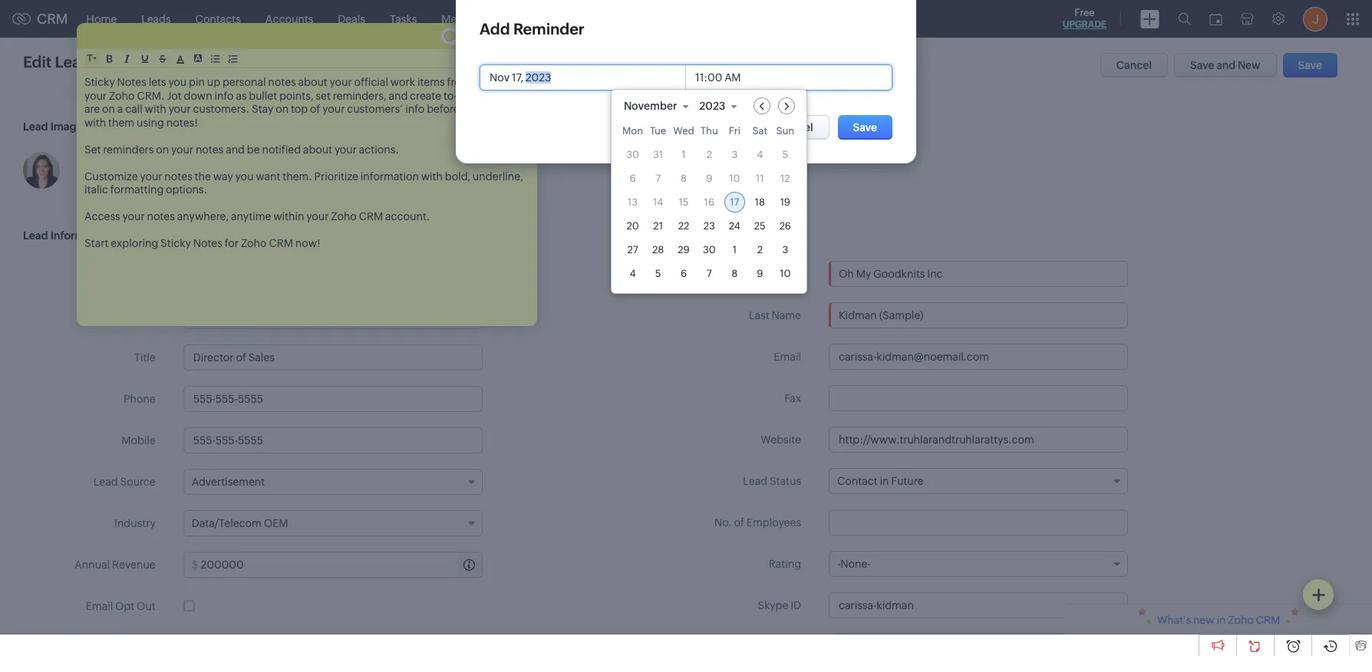 Task type: locate. For each thing, give the bounding box(es) containing it.
lead
[[55, 53, 91, 71], [23, 121, 48, 133], [23, 230, 48, 242], [95, 268, 120, 280], [743, 475, 768, 487], [94, 476, 118, 488]]

with down are
[[84, 116, 106, 129]]

lead up are
[[55, 53, 91, 71]]

your up are
[[84, 89, 107, 102]]

sticky inside sticky notes lets you pin up personal notes about your official work items from within your zoho crm. jot down info as bullet points, set reminders, and create to-dos while you are on a call with your customers. stay on top of your customers' info before you engage with them using notes!
[[84, 76, 115, 88]]

set
[[316, 89, 331, 102]]

edit down 'crm' link at the top of page
[[23, 53, 52, 71]]

you inside customize your notes the way you want them. prioritize information with bold, underline, italic formatting options.
[[235, 170, 254, 182]]

0 vertical spatial 1
[[682, 149, 686, 160]]

8 up 15 wed cell on the top of page
[[681, 173, 687, 184]]

sticky down anywhere,
[[161, 237, 191, 250]]

email for email
[[774, 351, 801, 363]]

notes left for
[[193, 237, 223, 250]]

name right "last"
[[772, 309, 801, 322]]

16 thu cell
[[704, 197, 715, 208]]

0 horizontal spatial notes
[[117, 76, 146, 88]]

crm.
[[137, 89, 165, 102]]

1 row from the top
[[623, 125, 796, 141]]

1 horizontal spatial 6
[[681, 268, 687, 279]]

row
[[623, 125, 796, 141], [623, 144, 796, 165], [623, 168, 796, 189], [623, 192, 796, 213], [623, 216, 796, 236], [623, 240, 796, 260], [623, 263, 796, 284]]

1 vertical spatial cancel button
[[762, 115, 830, 140]]

14 tue cell
[[653, 197, 663, 208]]

want
[[256, 170, 281, 182]]

of right no.
[[734, 517, 745, 529]]

0 horizontal spatial 9
[[706, 173, 713, 184]]

friday column header
[[725, 125, 745, 141]]

actions.
[[359, 143, 399, 155]]

1 vertical spatial 4
[[630, 268, 636, 279]]

1 vertical spatial crm
[[359, 210, 383, 223]]

a
[[117, 103, 123, 115]]

notes down "page" on the left of the page
[[117, 76, 146, 88]]

tue
[[650, 125, 667, 137]]

within up while
[[473, 76, 504, 88]]

and inside save and new button
[[1217, 59, 1236, 71]]

0 vertical spatial email
[[774, 351, 801, 363]]

2 horizontal spatial and
[[1217, 59, 1236, 71]]

info down create
[[405, 103, 425, 115]]

8 left company
[[732, 268, 738, 279]]

6 down 29
[[681, 268, 687, 279]]

saturday column header
[[750, 125, 771, 141]]

16
[[704, 197, 715, 208]]

exploring
[[111, 237, 158, 250]]

your down the set
[[323, 103, 345, 115]]

1 vertical spatial 6
[[681, 268, 687, 279]]

1 vertical spatial 3
[[783, 244, 789, 256]]

sticky notes lets you pin up personal notes about your official work items from within your zoho crm. jot down info as bullet points, set reminders, and create to-dos while you are on a call with your customers. stay on top of your customers' info before you engage with them using notes!
[[84, 76, 527, 129]]

19
[[780, 197, 791, 208]]

5 row from the top
[[623, 216, 796, 236]]

first name
[[102, 310, 156, 322]]

cancel button up 5 sun cell
[[762, 115, 830, 140]]

lead for lead image
[[23, 121, 48, 133]]

email up the fax
[[774, 351, 801, 363]]

2 horizontal spatial zoho
[[331, 210, 357, 223]]

0 horizontal spatial save
[[853, 121, 877, 134]]

reminder image
[[476, 26, 492, 46]]

row containing 6
[[623, 168, 796, 189]]

of
[[310, 103, 321, 115], [734, 517, 745, 529]]

1 vertical spatial of
[[734, 517, 745, 529]]

2 vertical spatial crm
[[269, 237, 293, 250]]

sun
[[777, 125, 795, 137]]

lead left image at left
[[23, 121, 48, 133]]

search element
[[1169, 0, 1201, 38]]

4 for row containing 4
[[630, 268, 636, 279]]

1 down wednesday column header
[[682, 149, 686, 160]]

notes up points,
[[268, 76, 296, 88]]

customers.
[[193, 103, 250, 115]]

your up prioritize
[[335, 143, 357, 155]]

2 down 25
[[757, 244, 763, 256]]

title
[[134, 352, 156, 364]]

0 vertical spatial 2
[[707, 149, 712, 160]]

of down the set
[[310, 103, 321, 115]]

0 horizontal spatial 8
[[681, 173, 687, 184]]

underline,
[[473, 170, 523, 182]]

meetings
[[442, 13, 488, 25]]

1 horizontal spatial with
[[145, 103, 166, 115]]

0 vertical spatial info
[[215, 89, 234, 102]]

7 row from the top
[[623, 263, 796, 284]]

bold,
[[445, 170, 471, 182]]

notes inside sticky notes lets you pin up personal notes about your official work items from within your zoho crm. jot down info as bullet points, set reminders, and create to-dos while you are on a call with your customers. stay on top of your customers' info before you engage with them using notes!
[[268, 76, 296, 88]]

0 vertical spatial 6
[[630, 173, 636, 184]]

info up customers. at the top
[[215, 89, 234, 102]]

1 horizontal spatial 8
[[732, 268, 738, 279]]

0 vertical spatial of
[[310, 103, 321, 115]]

email down skype id at the bottom right of page
[[774, 641, 801, 653]]

0 horizontal spatial zoho
[[109, 89, 135, 102]]

and left be
[[226, 143, 245, 155]]

add
[[480, 20, 510, 38]]

1 vertical spatial notes
[[193, 237, 223, 250]]

row down thursday column header
[[623, 144, 796, 165]]

cancel
[[1117, 59, 1152, 71], [778, 121, 814, 134]]

0 vertical spatial 8
[[681, 173, 687, 184]]

about up prioritize
[[303, 143, 332, 155]]

grid
[[612, 122, 807, 293]]

formatting
[[110, 183, 164, 196]]

account.
[[385, 210, 430, 223]]

notes inside customize your notes the way you want them. prioritize information with bold, underline, italic formatting options.
[[165, 170, 193, 182]]

points,
[[279, 89, 314, 102]]

30 down monday column header
[[627, 149, 639, 160]]

lead owner
[[95, 268, 156, 280]]

deals
[[338, 13, 365, 25]]

11 sat cell
[[756, 173, 764, 184]]

10 up 17 at the top right of the page
[[729, 173, 740, 184]]

secondary
[[718, 641, 772, 653]]

revenue
[[112, 559, 156, 571]]

save and new
[[1191, 59, 1261, 71]]

0 horizontal spatial 5
[[655, 268, 661, 279]]

you up engage
[[507, 89, 525, 102]]

1 horizontal spatial 3
[[783, 244, 789, 256]]

1 vertical spatial 5
[[655, 268, 661, 279]]

0 vertical spatial 30
[[627, 149, 639, 160]]

your up now!
[[307, 210, 329, 223]]

0 vertical spatial 3
[[732, 149, 738, 160]]

5 down sunday column header
[[783, 149, 789, 160]]

on
[[102, 103, 115, 115], [276, 103, 289, 115], [156, 143, 169, 155]]

mon
[[623, 125, 643, 137]]

zoho up a
[[109, 89, 135, 102]]

lead left status
[[743, 475, 768, 487]]

1 vertical spatial info
[[405, 103, 425, 115]]

info
[[215, 89, 234, 102], [405, 103, 425, 115]]

1 vertical spatial about
[[303, 143, 332, 155]]

None text field
[[686, 65, 892, 90], [829, 302, 1129, 329], [829, 385, 1129, 411], [183, 386, 483, 412], [829, 427, 1129, 453], [183, 428, 483, 454], [201, 553, 482, 577], [686, 65, 892, 90], [829, 302, 1129, 329], [829, 385, 1129, 411], [183, 386, 483, 412], [829, 427, 1129, 453], [183, 428, 483, 454], [201, 553, 482, 577]]

work
[[391, 76, 415, 88]]

mon tue wed thu
[[623, 125, 718, 137]]

create menu element
[[1132, 0, 1169, 37]]

row down 2 thu cell
[[623, 168, 796, 189]]

anytime
[[231, 210, 271, 223]]

1 vertical spatial 2
[[757, 244, 763, 256]]

1 vertical spatial save button
[[838, 115, 893, 140]]

with down crm.
[[145, 103, 166, 115]]

no. of employees
[[715, 517, 801, 529]]

1 wed cell
[[682, 149, 686, 160]]

name right first
[[126, 310, 156, 322]]

create menu image
[[1141, 10, 1160, 28]]

row down 16 thu cell
[[623, 216, 796, 236]]

page
[[120, 56, 145, 68]]

November field
[[623, 97, 697, 114]]

0 horizontal spatial name
[[126, 310, 156, 322]]

2 horizontal spatial with
[[421, 170, 443, 182]]

1 horizontal spatial name
[[772, 309, 801, 322]]

access
[[84, 210, 120, 223]]

4 row from the top
[[623, 192, 796, 213]]

0 vertical spatial within
[[473, 76, 504, 88]]

with left bold,
[[421, 170, 443, 182]]

rating
[[769, 558, 801, 570]]

your inside customize your notes the way you want them. prioritize information with bold, underline, italic formatting options.
[[140, 170, 162, 182]]

5
[[783, 149, 789, 160], [655, 268, 661, 279]]

1 horizontal spatial cancel button
[[1101, 53, 1168, 78]]

7 down 23
[[707, 268, 712, 279]]

tasks
[[390, 13, 417, 25]]

30 down 23
[[703, 244, 716, 256]]

2
[[707, 149, 712, 160], [757, 244, 763, 256]]

zoho down prioritize
[[331, 210, 357, 223]]

1 vertical spatial 8
[[732, 268, 738, 279]]

7 up 14
[[656, 173, 661, 184]]

your up notes!
[[169, 103, 191, 115]]

row up 2 thu cell
[[623, 125, 796, 141]]

17
[[730, 197, 740, 208]]

1 horizontal spatial edit
[[98, 56, 118, 68]]

1 horizontal spatial and
[[389, 89, 408, 102]]

them
[[108, 116, 135, 129]]

4 down saturday column header
[[757, 149, 763, 160]]

7 tue cell
[[656, 173, 661, 184]]

lets
[[149, 76, 166, 88]]

0 vertical spatial notes
[[117, 76, 146, 88]]

2 vertical spatial and
[[226, 143, 245, 155]]

image
[[50, 121, 83, 133]]

about inside sticky notes lets you pin up personal notes about your official work items from within your zoho crm. jot down info as bullet points, set reminders, and create to-dos while you are on a call with your customers. stay on top of your customers' info before you engage with them using notes!
[[298, 76, 328, 88]]

8
[[681, 173, 687, 184], [732, 268, 738, 279]]

lead information
[[23, 230, 111, 242]]

1 horizontal spatial crm
[[269, 237, 293, 250]]

crm link
[[12, 11, 68, 27]]

opt
[[115, 600, 135, 613]]

minimize image
[[514, 26, 530, 46]]

2 row from the top
[[623, 144, 796, 165]]

0 vertical spatial 9
[[706, 173, 713, 184]]

3 down 26 in the right top of the page
[[783, 244, 789, 256]]

your up formatting
[[140, 170, 162, 182]]

9 thu cell
[[706, 173, 713, 184]]

9 up 16
[[706, 173, 713, 184]]

2 down thursday column header
[[707, 149, 712, 160]]

notes inside sticky notes lets you pin up personal notes about your official work items from within your zoho crm. jot down info as bullet points, set reminders, and create to-dos while you are on a call with your customers. stay on top of your customers' info before you engage with them using notes!
[[117, 76, 146, 88]]

row containing 30
[[623, 144, 796, 165]]

name for last name
[[772, 309, 801, 322]]

6
[[630, 173, 636, 184], [681, 268, 687, 279]]

row down 29
[[623, 263, 796, 284]]

1 horizontal spatial save
[[1191, 59, 1215, 71]]

28
[[653, 244, 664, 256]]

3 fri cell
[[732, 149, 738, 160]]

customers'
[[347, 103, 403, 115]]

1 vertical spatial 9
[[757, 268, 763, 279]]

0 vertical spatial 5
[[783, 149, 789, 160]]

9 up "last"
[[757, 268, 763, 279]]

on left top
[[276, 103, 289, 115]]

lead for lead information
[[23, 230, 48, 242]]

zoho right for
[[241, 237, 267, 250]]

lead left information
[[23, 230, 48, 242]]

9
[[706, 173, 713, 184], [757, 268, 763, 279]]

zoho
[[109, 89, 135, 102], [331, 210, 357, 223], [241, 237, 267, 250]]

notes
[[117, 76, 146, 88], [193, 237, 223, 250]]

1
[[682, 149, 686, 160], [733, 244, 737, 256]]

0 horizontal spatial with
[[84, 116, 106, 129]]

within
[[473, 76, 504, 88], [273, 210, 304, 223]]

4 down 27
[[630, 268, 636, 279]]

within up now!
[[273, 210, 304, 223]]

0 vertical spatial about
[[298, 76, 328, 88]]

cancel down "create menu" element
[[1117, 59, 1152, 71]]

6 row from the top
[[623, 240, 796, 260]]

0 horizontal spatial of
[[310, 103, 321, 115]]

email opt out
[[86, 600, 156, 613]]

lead left "owner"
[[95, 268, 120, 280]]

cancel button down "create menu" element
[[1101, 53, 1168, 78]]

on down the using
[[156, 143, 169, 155]]

1 horizontal spatial save button
[[1283, 53, 1338, 78]]

notes
[[268, 76, 296, 88], [196, 143, 224, 155], [165, 170, 193, 182], [147, 210, 175, 223]]

1 horizontal spatial zoho
[[241, 237, 267, 250]]

1 horizontal spatial cancel
[[1117, 59, 1152, 71]]

4
[[757, 149, 763, 160], [630, 268, 636, 279]]

home
[[86, 13, 117, 25]]

crm left now!
[[269, 237, 293, 250]]

6 down 30 mon cell
[[630, 173, 636, 184]]

1 vertical spatial and
[[389, 89, 408, 102]]

profile image
[[1304, 7, 1328, 31]]

reminder
[[514, 20, 585, 38]]

0 horizontal spatial edit
[[23, 53, 52, 71]]

0 vertical spatial zoho
[[109, 89, 135, 102]]

down
[[184, 89, 212, 102]]

sticky down edit lead edit page layout
[[84, 76, 115, 88]]

and down work
[[389, 89, 408, 102]]

1 horizontal spatial 7
[[707, 268, 712, 279]]

email left "opt"
[[86, 600, 113, 613]]

MMM D, YYYY text field
[[481, 65, 686, 90]]

grid containing mon
[[612, 122, 807, 293]]

name
[[772, 309, 801, 322], [126, 310, 156, 322]]

lead for lead source
[[94, 476, 118, 488]]

7
[[656, 173, 661, 184], [707, 268, 712, 279]]

None text field
[[257, 304, 482, 329], [829, 344, 1129, 370], [183, 345, 483, 371], [829, 510, 1129, 536], [829, 593, 1129, 619], [829, 634, 1129, 656], [257, 304, 482, 329], [829, 344, 1129, 370], [183, 345, 483, 371], [829, 510, 1129, 536], [829, 593, 1129, 619], [829, 634, 1129, 656]]

crm
[[37, 11, 68, 27], [359, 210, 383, 223], [269, 237, 293, 250]]

0 horizontal spatial 30
[[627, 149, 639, 160]]

you right way
[[235, 170, 254, 182]]

1 down 24
[[733, 244, 737, 256]]

edit lead edit page layout
[[23, 53, 181, 71]]

engage
[[482, 103, 520, 115]]

you
[[168, 76, 187, 88], [507, 89, 525, 102], [462, 103, 480, 115], [235, 170, 254, 182]]

0 horizontal spatial 6
[[630, 173, 636, 184]]

1 vertical spatial email
[[86, 600, 113, 613]]

on left a
[[102, 103, 115, 115]]

information
[[361, 170, 419, 182]]

2 vertical spatial zoho
[[241, 237, 267, 250]]

0 horizontal spatial sticky
[[84, 76, 115, 88]]

2 vertical spatial email
[[774, 641, 801, 653]]

annual
[[75, 559, 110, 571]]

lead left source
[[94, 476, 118, 488]]

call
[[125, 103, 143, 115]]

0 vertical spatial 10
[[729, 173, 740, 184]]

save
[[1191, 59, 1215, 71], [1299, 59, 1323, 71], [853, 121, 877, 134]]

cancel up 5 sun cell
[[778, 121, 814, 134]]

start
[[84, 237, 109, 250]]

your up the set
[[330, 76, 352, 88]]

0 horizontal spatial crm
[[37, 11, 68, 27]]

3 row from the top
[[623, 168, 796, 189]]

edit left "page" on the left of the page
[[98, 56, 118, 68]]

and inside sticky notes lets you pin up personal notes about your official work items from within your zoho crm. jot down info as bullet points, set reminders, and create to-dos while you are on a call with your customers. stay on top of your customers' info before you engage with them using notes!
[[389, 89, 408, 102]]

1 horizontal spatial notes
[[193, 237, 223, 250]]

0 vertical spatial sticky
[[84, 76, 115, 88]]

3 down the friday column header
[[732, 149, 738, 160]]

crm left account.
[[359, 210, 383, 223]]

with inside customize your notes the way you want them. prioritize information with bold, underline, italic formatting options.
[[421, 170, 443, 182]]

1 horizontal spatial 4
[[757, 149, 763, 160]]

notes up the
[[196, 143, 224, 155]]

crm left home
[[37, 11, 68, 27]]

about up the set
[[298, 76, 328, 88]]

2023 field
[[699, 97, 745, 114]]

10 up 'last name'
[[780, 268, 791, 279]]

create new sticky note image
[[1312, 588, 1326, 602]]

calls link
[[500, 0, 549, 37]]

row up 23
[[623, 192, 796, 213]]

email
[[774, 351, 801, 363], [86, 600, 113, 613], [774, 641, 801, 653]]

save button
[[1283, 53, 1338, 78], [838, 115, 893, 140]]

monday column header
[[623, 125, 643, 141]]

row containing 20
[[623, 216, 796, 236]]

tuesday column header
[[648, 125, 669, 141]]

row down 23
[[623, 240, 796, 260]]

4 sat cell
[[757, 149, 763, 160]]

about
[[298, 76, 328, 88], [303, 143, 332, 155]]

0 horizontal spatial 7
[[656, 173, 661, 184]]

notes up options.
[[165, 170, 193, 182]]

and left new
[[1217, 59, 1236, 71]]

reminders,
[[333, 89, 387, 102]]

2 vertical spatial with
[[421, 170, 443, 182]]

email for email opt out
[[86, 600, 113, 613]]

5 down 28
[[655, 268, 661, 279]]

0 horizontal spatial within
[[273, 210, 304, 223]]

1 vertical spatial 1
[[733, 244, 737, 256]]



Task type: vqa. For each thing, say whether or not it's contained in the screenshot.


Task type: describe. For each thing, give the bounding box(es) containing it.
italic
[[84, 183, 108, 196]]

your down notes!
[[171, 143, 194, 155]]

0 horizontal spatial on
[[102, 103, 115, 115]]

2 horizontal spatial crm
[[359, 210, 383, 223]]

31 tue cell
[[653, 149, 663, 160]]

upgrade
[[1063, 19, 1107, 30]]

0 horizontal spatial info
[[215, 89, 234, 102]]

fri
[[729, 125, 741, 137]]

about for notes
[[298, 76, 328, 88]]

15 wed cell
[[679, 197, 689, 208]]

you down dos
[[462, 103, 480, 115]]

11
[[756, 173, 764, 184]]

0 vertical spatial crm
[[37, 11, 68, 27]]

18
[[755, 197, 765, 208]]

0 horizontal spatial and
[[226, 143, 245, 155]]

1 vertical spatial zoho
[[331, 210, 357, 223]]

5 sun cell
[[783, 149, 789, 160]]

before
[[427, 103, 460, 115]]

create
[[410, 89, 442, 102]]

1 horizontal spatial on
[[156, 143, 169, 155]]

1 horizontal spatial info
[[405, 103, 425, 115]]

be
[[247, 143, 260, 155]]

wednesday column header
[[673, 125, 695, 141]]

2 horizontal spatial save
[[1299, 59, 1323, 71]]

notes!
[[166, 116, 198, 129]]

as
[[236, 89, 247, 102]]

14
[[653, 197, 663, 208]]

row containing mon
[[623, 125, 796, 141]]

bullet
[[249, 89, 277, 102]]

0 horizontal spatial 3
[[732, 149, 738, 160]]

wed
[[673, 125, 695, 137]]

you up jot
[[168, 76, 187, 88]]

0 vertical spatial with
[[145, 103, 166, 115]]

sunday column header
[[775, 125, 796, 141]]

31
[[653, 149, 663, 160]]

no.
[[715, 517, 732, 529]]

annual revenue
[[75, 559, 156, 571]]

1 vertical spatial sticky
[[161, 237, 191, 250]]

fax
[[785, 392, 801, 405]]

delete image
[[495, 26, 511, 46]]

top
[[291, 103, 308, 115]]

1 horizontal spatial 9
[[757, 268, 763, 279]]

contacts
[[195, 13, 241, 25]]

lead for lead status
[[743, 475, 768, 487]]

1 horizontal spatial of
[[734, 517, 745, 529]]

now!
[[295, 237, 321, 250]]

20
[[627, 220, 639, 232]]

21
[[654, 220, 663, 232]]

within inside sticky notes lets you pin up personal notes about your official work items from within your zoho crm. jot down info as bullet points, set reminders, and create to-dos while you are on a call with your customers. stay on top of your customers' info before you engage with them using notes!
[[473, 76, 504, 88]]

name for first name
[[126, 310, 156, 322]]

skype
[[758, 600, 789, 612]]

free upgrade
[[1063, 7, 1107, 30]]

25
[[755, 220, 766, 232]]

first
[[102, 310, 124, 322]]

13
[[628, 197, 638, 208]]

source
[[120, 476, 156, 488]]

dos
[[457, 89, 476, 102]]

4 for 4 sat cell
[[757, 149, 763, 160]]

the
[[195, 170, 211, 182]]

using
[[137, 116, 164, 129]]

leads
[[141, 13, 171, 25]]

pin
[[189, 76, 205, 88]]

reports
[[561, 13, 601, 25]]

edit inside edit lead edit page layout
[[98, 56, 118, 68]]

while
[[478, 89, 505, 102]]

10 fri cell
[[729, 173, 740, 184]]

notified
[[262, 143, 301, 155]]

sat
[[753, 125, 768, 137]]

0 vertical spatial cancel button
[[1101, 53, 1168, 78]]

calendar image
[[1210, 13, 1223, 25]]

8 wed cell
[[681, 173, 687, 184]]

out
[[137, 600, 156, 613]]

last name
[[749, 309, 801, 322]]

0 horizontal spatial 2
[[707, 149, 712, 160]]

add reminder
[[480, 20, 585, 38]]

secondary email
[[718, 641, 801, 653]]

2023
[[700, 100, 726, 112]]

start exploring sticky notes for zoho crm now!
[[84, 237, 321, 250]]

29
[[678, 244, 690, 256]]

anywhere,
[[177, 210, 229, 223]]

stay
[[252, 103, 274, 115]]

0 vertical spatial 7
[[656, 173, 661, 184]]

free
[[1075, 7, 1095, 18]]

1 horizontal spatial 1
[[733, 244, 737, 256]]

skype id
[[758, 600, 801, 612]]

image image
[[23, 152, 60, 189]]

15
[[679, 197, 689, 208]]

last
[[749, 309, 770, 322]]

reminders
[[103, 143, 154, 155]]

employees
[[747, 517, 801, 529]]

lead image
[[23, 121, 83, 133]]

lead status
[[743, 475, 801, 487]]

1 vertical spatial within
[[273, 210, 304, 223]]

30 mon cell
[[627, 149, 639, 160]]

up
[[207, 76, 220, 88]]

your up exploring
[[122, 210, 145, 223]]

of inside sticky notes lets you pin up personal notes about your official work items from within your zoho crm. jot down info as bullet points, set reminders, and create to-dos while you are on a call with your customers. stay on top of your customers' info before you engage with them using notes!
[[310, 103, 321, 115]]

1 horizontal spatial 5
[[783, 149, 789, 160]]

1 vertical spatial 7
[[707, 268, 712, 279]]

profile element
[[1294, 0, 1337, 37]]

edit page layout link
[[98, 56, 181, 68]]

access your notes anywhere, anytime within your zoho crm account.
[[84, 210, 430, 223]]

1 vertical spatial 30
[[703, 244, 716, 256]]

6 mon cell
[[630, 173, 636, 184]]

0 horizontal spatial 10
[[729, 173, 740, 184]]

row containing 13
[[623, 192, 796, 213]]

deals link
[[326, 0, 378, 37]]

customize your notes the way you want them. prioritize information with bold, underline, italic formatting options.
[[84, 170, 526, 196]]

layout
[[147, 56, 181, 68]]

2 horizontal spatial on
[[276, 103, 289, 115]]

status
[[770, 475, 801, 487]]

0 vertical spatial cancel
[[1117, 59, 1152, 71]]

from
[[447, 76, 471, 88]]

about for notified
[[303, 143, 332, 155]]

leads link
[[129, 0, 183, 37]]

company
[[753, 268, 801, 280]]

12 sun cell
[[781, 173, 790, 184]]

zoho inside sticky notes lets you pin up personal notes about your official work items from within your zoho crm. jot down info as bullet points, set reminders, and create to-dos while you are on a call with your customers. stay on top of your customers' info before you engage with them using notes!
[[109, 89, 135, 102]]

lead source
[[94, 476, 156, 488]]

save inside button
[[1191, 59, 1215, 71]]

notes down formatting
[[147, 210, 175, 223]]

contacts link
[[183, 0, 253, 37]]

prioritize
[[314, 170, 358, 182]]

to-
[[444, 89, 457, 102]]

new
[[1238, 59, 1261, 71]]

lead for lead owner
[[95, 268, 120, 280]]

13 mon cell
[[628, 197, 638, 208]]

0 horizontal spatial 1
[[682, 149, 686, 160]]

search image
[[1178, 12, 1191, 25]]

thursday column header
[[699, 125, 720, 141]]

2 thu cell
[[707, 149, 712, 160]]

1 vertical spatial with
[[84, 116, 106, 129]]

mobile
[[121, 435, 156, 447]]

row containing 27
[[623, 240, 796, 260]]

are
[[84, 103, 100, 115]]

1 horizontal spatial 2
[[757, 244, 763, 256]]

1 vertical spatial 10
[[780, 268, 791, 279]]

calls
[[513, 13, 537, 25]]

official
[[354, 76, 388, 88]]

0 horizontal spatial cancel
[[778, 121, 814, 134]]

reports link
[[549, 0, 613, 37]]

0 horizontal spatial save button
[[838, 115, 893, 140]]

row containing 4
[[623, 263, 796, 284]]



